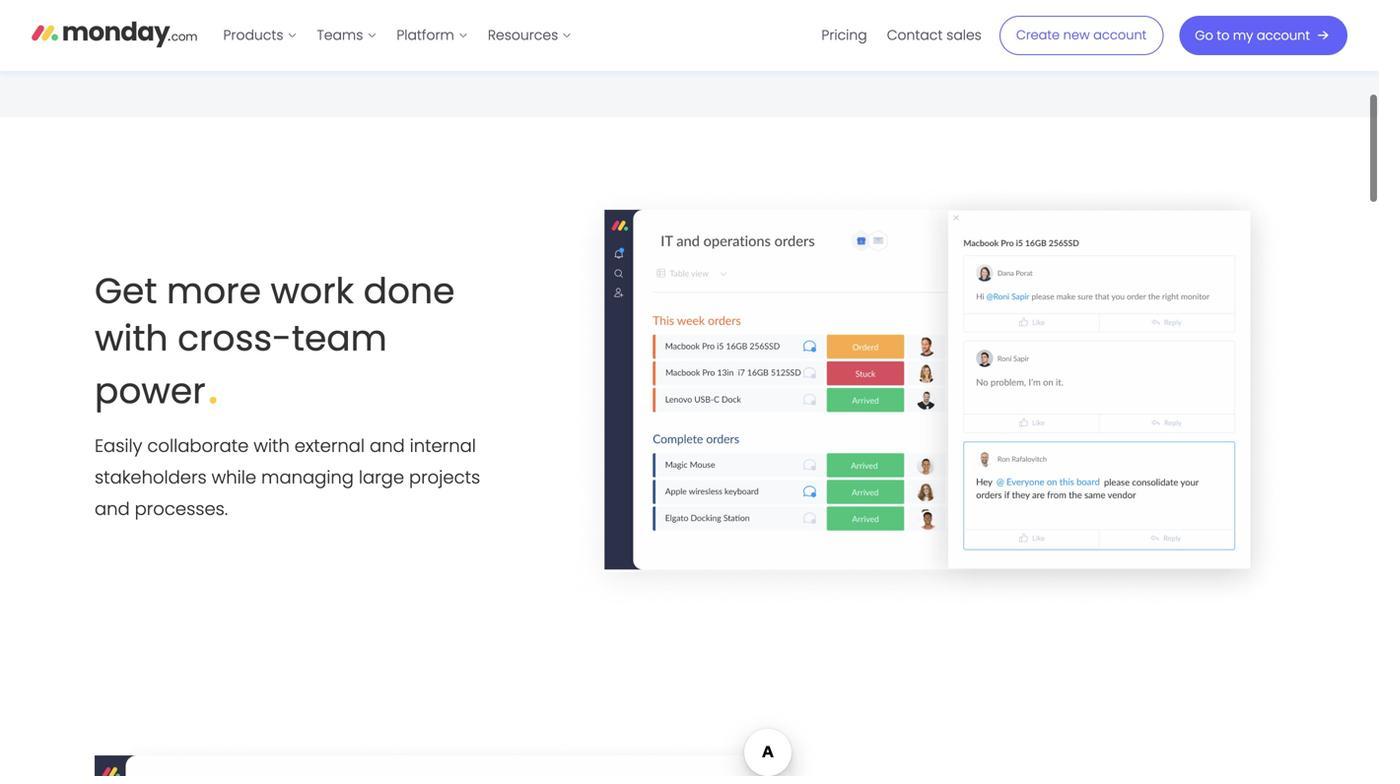 Task type: describe. For each thing, give the bounding box(es) containing it.
resources
[[488, 26, 558, 45]]

contact sales button
[[877, 20, 991, 51]]

it help desk dashboard with chart, time tracking and numbers widgets image
[[95, 739, 808, 777]]

go to my account button
[[1179, 16, 1347, 55]]

contact sales
[[887, 26, 982, 45]]

large
[[359, 465, 404, 490]]

collaborate
[[147, 434, 249, 459]]

done
[[363, 266, 455, 316]]

0 horizontal spatial and
[[95, 497, 130, 522]]

it orders board with updates section opened image
[[571, 180, 1284, 613]]

oxy image
[[895, 6, 966, 74]]

with inside "easily collaborate with external and internal stakeholders while managing large  projects and processes."
[[254, 434, 290, 459]]

my
[[1233, 27, 1253, 44]]

external
[[295, 434, 365, 459]]

teams
[[317, 26, 363, 45]]

create
[[1016, 26, 1060, 44]]

create new account
[[1016, 26, 1147, 44]]

list containing pricing
[[812, 0, 991, 71]]

cross-
[[178, 313, 292, 363]]

work
[[271, 266, 354, 316]]

go to my account
[[1195, 27, 1310, 44]]

pricing
[[822, 26, 867, 45]]

pricing link
[[812, 20, 877, 51]]



Task type: locate. For each thing, give the bounding box(es) containing it.
products link
[[213, 20, 307, 51]]

with up managing
[[254, 434, 290, 459]]

projects
[[409, 465, 480, 490]]

1 vertical spatial and
[[95, 497, 130, 522]]

1 horizontal spatial with
[[254, 434, 290, 459]]

new
[[1063, 26, 1090, 44]]

account inside button
[[1093, 26, 1147, 44]]

list
[[213, 0, 582, 71], [812, 0, 991, 71]]

and up large at the left bottom
[[370, 434, 405, 459]]

account right new at the top of page
[[1093, 26, 1147, 44]]

power
[[95, 366, 206, 416]]

main element
[[213, 0, 1347, 71]]

while
[[212, 465, 256, 490]]

resources link
[[478, 20, 582, 51]]

stakeholders
[[95, 465, 207, 490]]

with
[[95, 313, 168, 363], [254, 434, 290, 459]]

1 vertical spatial with
[[254, 434, 290, 459]]

teams link
[[307, 20, 387, 51]]

1 horizontal spatial account
[[1257, 27, 1310, 44]]

managing
[[261, 465, 354, 490]]

and
[[370, 434, 405, 459], [95, 497, 130, 522]]

team
[[292, 313, 387, 363]]

list containing products
[[213, 0, 582, 71]]

platform link
[[387, 20, 478, 51]]

1 list from the left
[[213, 0, 582, 71]]

easily
[[95, 434, 142, 459]]

and down stakeholders on the left bottom
[[95, 497, 130, 522]]

0 horizontal spatial with
[[95, 313, 168, 363]]

0 horizontal spatial account
[[1093, 26, 1147, 44]]

0 vertical spatial with
[[95, 313, 168, 363]]

to
[[1217, 27, 1230, 44]]

get more work done with cross-team power
[[95, 266, 455, 416]]

.
[[208, 349, 218, 422]]

account right my
[[1257, 27, 1310, 44]]

products
[[223, 26, 283, 45]]

sales
[[946, 26, 982, 45]]

0 horizontal spatial list
[[213, 0, 582, 71]]

internal
[[410, 434, 476, 459]]

processes.
[[135, 497, 228, 522]]

monday.com logo image
[[32, 13, 198, 54]]

easily collaborate with external and internal stakeholders while managing large  projects and processes.
[[95, 434, 480, 522]]

account
[[1093, 26, 1147, 44], [1257, 27, 1310, 44]]

create new account button
[[999, 16, 1163, 55]]

1 horizontal spatial list
[[812, 0, 991, 71]]

1 horizontal spatial and
[[370, 434, 405, 459]]

account inside button
[[1257, 27, 1310, 44]]

go
[[1195, 27, 1213, 44]]

platform
[[397, 26, 454, 45]]

2 list from the left
[[812, 0, 991, 71]]

contact
[[887, 26, 943, 45]]

with inside the get more work done with cross-team power
[[95, 313, 168, 363]]

get
[[95, 266, 157, 316]]

with up power
[[95, 313, 168, 363]]

more
[[167, 266, 261, 316]]

0 vertical spatial and
[[370, 434, 405, 459]]



Task type: vqa. For each thing, say whether or not it's contained in the screenshot.
'Gantt'
no



